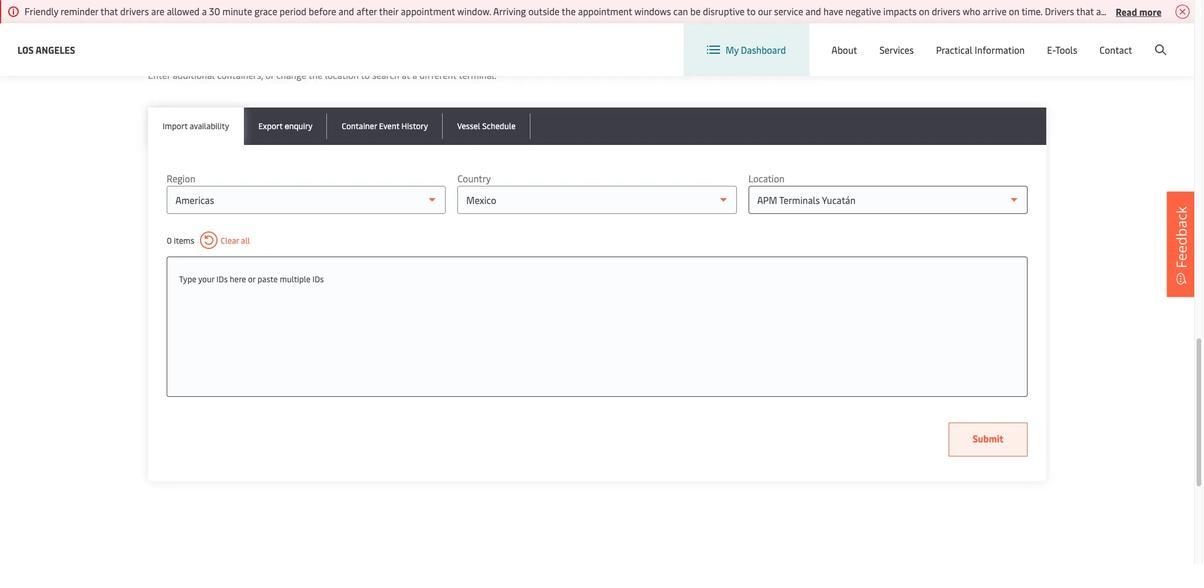 Task type: describe. For each thing, give the bounding box(es) containing it.
search
[[372, 68, 400, 81]]

0 items
[[167, 235, 194, 246]]

2 drivers from the left
[[932, 5, 961, 18]]

impacts
[[884, 5, 917, 18]]

export еnquiry button
[[244, 108, 327, 145]]

import
[[163, 121, 188, 132]]

practical information
[[936, 43, 1025, 56]]

2 on from the left
[[1009, 5, 1020, 18]]

allowed
[[167, 5, 200, 18]]

enter
[[148, 68, 170, 81]]

region
[[167, 172, 196, 185]]

about button
[[832, 23, 858, 76]]

more
[[1140, 5, 1162, 18]]

e-
[[1048, 43, 1056, 56]]

items
[[174, 235, 194, 246]]

enter additional containers, or change the location to search at a different terminal.
[[148, 68, 497, 81]]

who
[[963, 5, 981, 18]]

submit button
[[949, 423, 1028, 457]]

clear
[[221, 235, 239, 246]]

0
[[167, 235, 172, 246]]

terminal.
[[459, 68, 497, 81]]

vessel schedule
[[457, 121, 516, 132]]

paste
[[258, 274, 278, 285]]

1 outside from the left
[[529, 5, 560, 18]]

clear all
[[221, 235, 250, 246]]

1 and from the left
[[339, 5, 354, 18]]

angeles
[[36, 43, 75, 56]]

drivers
[[1045, 5, 1075, 18]]

global
[[969, 34, 996, 47]]

30
[[209, 5, 220, 18]]

e-tools button
[[1048, 23, 1078, 76]]

login / create account link
[[1056, 23, 1173, 58]]

menu
[[998, 34, 1022, 47]]

practical
[[936, 43, 973, 56]]

0 vertical spatial a
[[202, 5, 207, 18]]

1 vertical spatial the
[[309, 68, 323, 81]]

contact button
[[1100, 23, 1133, 76]]

can
[[674, 5, 688, 18]]

1 their from the left
[[379, 5, 399, 18]]

/
[[1103, 34, 1107, 47]]

practical information button
[[936, 23, 1025, 76]]

additional
[[173, 68, 215, 81]]

disruptive
[[703, 5, 745, 18]]

0 horizontal spatial or
[[248, 274, 256, 285]]

are
[[151, 5, 165, 18]]

1 drivers from the left
[[120, 5, 149, 18]]

minute
[[223, 5, 252, 18]]

global menu button
[[943, 23, 1034, 58]]

service
[[774, 5, 804, 18]]

my
[[726, 43, 739, 56]]

los angeles link
[[18, 42, 75, 57]]

information
[[975, 43, 1025, 56]]

1 arrive from the left
[[983, 5, 1007, 18]]

container event history
[[342, 121, 428, 132]]

0 vertical spatial or
[[266, 68, 274, 81]]

history
[[402, 121, 428, 132]]

my dashboard button
[[707, 23, 786, 76]]

windows
[[635, 5, 671, 18]]

2 that from the left
[[1077, 5, 1094, 18]]

1 horizontal spatial the
[[562, 5, 576, 18]]

export еnquiry
[[258, 121, 313, 132]]

switch
[[866, 34, 893, 47]]

2 appointment from the left
[[578, 5, 632, 18]]

after
[[357, 5, 377, 18]]

your
[[198, 274, 215, 285]]

containers,
[[217, 68, 263, 81]]

services
[[880, 43, 914, 56]]

submit
[[973, 432, 1004, 445]]

1 vertical spatial to
[[361, 68, 370, 81]]

have
[[824, 5, 844, 18]]

all
[[241, 235, 250, 246]]

my dashboard
[[726, 43, 786, 56]]

1 vertical spatial location
[[749, 172, 785, 185]]

type
[[179, 274, 196, 285]]

change
[[276, 68, 307, 81]]

close alert image
[[1176, 5, 1190, 19]]

еnquiry
[[285, 121, 313, 132]]

import availability button
[[148, 108, 244, 145]]

window.
[[457, 5, 491, 18]]

account
[[1138, 34, 1173, 47]]

arriving
[[493, 5, 526, 18]]

read
[[1116, 5, 1138, 18]]



Task type: vqa. For each thing, say whether or not it's contained in the screenshot.
Conventional
no



Task type: locate. For each thing, give the bounding box(es) containing it.
dashboard
[[741, 43, 786, 56]]

country
[[458, 172, 491, 185]]

switch location button
[[847, 34, 932, 47]]

availability
[[190, 121, 229, 132]]

services button
[[880, 23, 914, 76]]

1 horizontal spatial their
[[1156, 5, 1176, 18]]

their right after
[[379, 5, 399, 18]]

0 vertical spatial the
[[562, 5, 576, 18]]

0 horizontal spatial on
[[919, 5, 930, 18]]

container event history button
[[327, 108, 443, 145]]

tab list containing import availability
[[148, 108, 1047, 145]]

appoin
[[1178, 5, 1204, 18]]

0 horizontal spatial outside
[[529, 5, 560, 18]]

0 horizontal spatial ids
[[217, 274, 228, 285]]

period
[[280, 5, 307, 18]]

a
[[202, 5, 207, 18], [413, 68, 417, 81]]

that right drivers
[[1077, 5, 1094, 18]]

export
[[258, 121, 283, 132]]

login / create account
[[1078, 34, 1173, 47]]

or left the change
[[266, 68, 274, 81]]

read more
[[1116, 5, 1162, 18]]

container
[[342, 121, 377, 132]]

0 horizontal spatial to
[[361, 68, 370, 81]]

a left 30
[[202, 5, 207, 18]]

multiple
[[280, 274, 311, 285]]

1 horizontal spatial to
[[747, 5, 756, 18]]

1 on from the left
[[919, 5, 930, 18]]

appointment
[[401, 5, 455, 18], [578, 5, 632, 18]]

0 horizontal spatial appointment
[[401, 5, 455, 18]]

or right here
[[248, 274, 256, 285]]

and left after
[[339, 5, 354, 18]]

vessel schedule button
[[443, 108, 531, 145]]

appointment left window.
[[401, 5, 455, 18]]

2 and from the left
[[806, 5, 822, 18]]

los angeles
[[18, 43, 75, 56]]

ids right "multiple"
[[313, 274, 324, 285]]

1 vertical spatial a
[[413, 68, 417, 81]]

schedule
[[482, 121, 516, 132]]

on
[[919, 5, 930, 18], [1009, 5, 1020, 18]]

ids right your at the left of the page
[[217, 274, 228, 285]]

to
[[747, 5, 756, 18], [361, 68, 370, 81]]

drivers left who on the right top of the page
[[932, 5, 961, 18]]

outside
[[529, 5, 560, 18], [1123, 5, 1154, 18]]

None text field
[[179, 269, 1016, 290]]

1 horizontal spatial location
[[896, 34, 932, 47]]

and
[[339, 5, 354, 18], [806, 5, 822, 18]]

here
[[230, 274, 246, 285]]

before
[[309, 5, 336, 18]]

2 ids from the left
[[313, 274, 324, 285]]

0 horizontal spatial location
[[749, 172, 785, 185]]

on left time.
[[1009, 5, 1020, 18]]

2 their from the left
[[1156, 5, 1176, 18]]

import availability
[[163, 121, 229, 132]]

grace
[[255, 5, 277, 18]]

1 appointment from the left
[[401, 5, 455, 18]]

our
[[758, 5, 772, 18]]

2 arrive from the left
[[1097, 5, 1121, 18]]

arrive right who on the right top of the page
[[983, 5, 1007, 18]]

feedback
[[1172, 206, 1191, 268]]

the
[[562, 5, 576, 18], [309, 68, 323, 81]]

0 horizontal spatial that
[[100, 5, 118, 18]]

to left search
[[361, 68, 370, 81]]

their
[[379, 5, 399, 18], [1156, 5, 1176, 18]]

friendly reminder that drivers are allowed a 30 minute grace period before and after their appointment window. arriving outside the appointment windows can be disruptive to our service and have negative impacts on drivers who arrive on time. drivers that arrive outside their appoin
[[25, 5, 1204, 18]]

location
[[325, 68, 359, 81]]

switch location
[[866, 34, 932, 47]]

tools
[[1056, 43, 1078, 56]]

1 vertical spatial or
[[248, 274, 256, 285]]

read more button
[[1116, 4, 1162, 19]]

create
[[1109, 34, 1136, 47]]

reminder
[[61, 5, 98, 18]]

on right impacts
[[919, 5, 930, 18]]

1 horizontal spatial a
[[413, 68, 417, 81]]

negative
[[846, 5, 881, 18]]

friendly
[[25, 5, 58, 18]]

their left close alert image
[[1156, 5, 1176, 18]]

2 outside from the left
[[1123, 5, 1154, 18]]

and left have
[[806, 5, 822, 18]]

tab list
[[148, 108, 1047, 145]]

a right the at
[[413, 68, 417, 81]]

at
[[402, 68, 410, 81]]

outside right arriving
[[529, 5, 560, 18]]

1 horizontal spatial and
[[806, 5, 822, 18]]

0 horizontal spatial the
[[309, 68, 323, 81]]

ids
[[217, 274, 228, 285], [313, 274, 324, 285]]

1 horizontal spatial ids
[[313, 274, 324, 285]]

0 horizontal spatial and
[[339, 5, 354, 18]]

1 horizontal spatial appointment
[[578, 5, 632, 18]]

contact
[[1100, 43, 1133, 56]]

0 horizontal spatial their
[[379, 5, 399, 18]]

different
[[420, 68, 457, 81]]

type your ids here or paste multiple ids
[[179, 274, 324, 285]]

clear all button
[[200, 232, 250, 249]]

1 horizontal spatial drivers
[[932, 5, 961, 18]]

1 horizontal spatial that
[[1077, 5, 1094, 18]]

0 vertical spatial location
[[896, 34, 932, 47]]

about
[[832, 43, 858, 56]]

1 horizontal spatial or
[[266, 68, 274, 81]]

that right reminder
[[100, 5, 118, 18]]

0 horizontal spatial drivers
[[120, 5, 149, 18]]

los
[[18, 43, 34, 56]]

outside up login / create account
[[1123, 5, 1154, 18]]

location
[[896, 34, 932, 47], [749, 172, 785, 185]]

1 horizontal spatial on
[[1009, 5, 1020, 18]]

drivers left are
[[120, 5, 149, 18]]

1 that from the left
[[100, 5, 118, 18]]

be
[[691, 5, 701, 18]]

arrive up / at the right top of page
[[1097, 5, 1121, 18]]

to left our
[[747, 5, 756, 18]]

0 horizontal spatial arrive
[[983, 5, 1007, 18]]

e-tools
[[1048, 43, 1078, 56]]

0 vertical spatial to
[[747, 5, 756, 18]]

feedback button
[[1167, 192, 1197, 297]]

appointment left windows
[[578, 5, 632, 18]]

global menu
[[969, 34, 1022, 47]]

1 ids from the left
[[217, 274, 228, 285]]

time.
[[1022, 5, 1043, 18]]

vessel
[[457, 121, 480, 132]]

drivers
[[120, 5, 149, 18], [932, 5, 961, 18]]

1 horizontal spatial outside
[[1123, 5, 1154, 18]]

event
[[379, 121, 400, 132]]

1 horizontal spatial arrive
[[1097, 5, 1121, 18]]

login
[[1078, 34, 1101, 47]]

0 horizontal spatial a
[[202, 5, 207, 18]]



